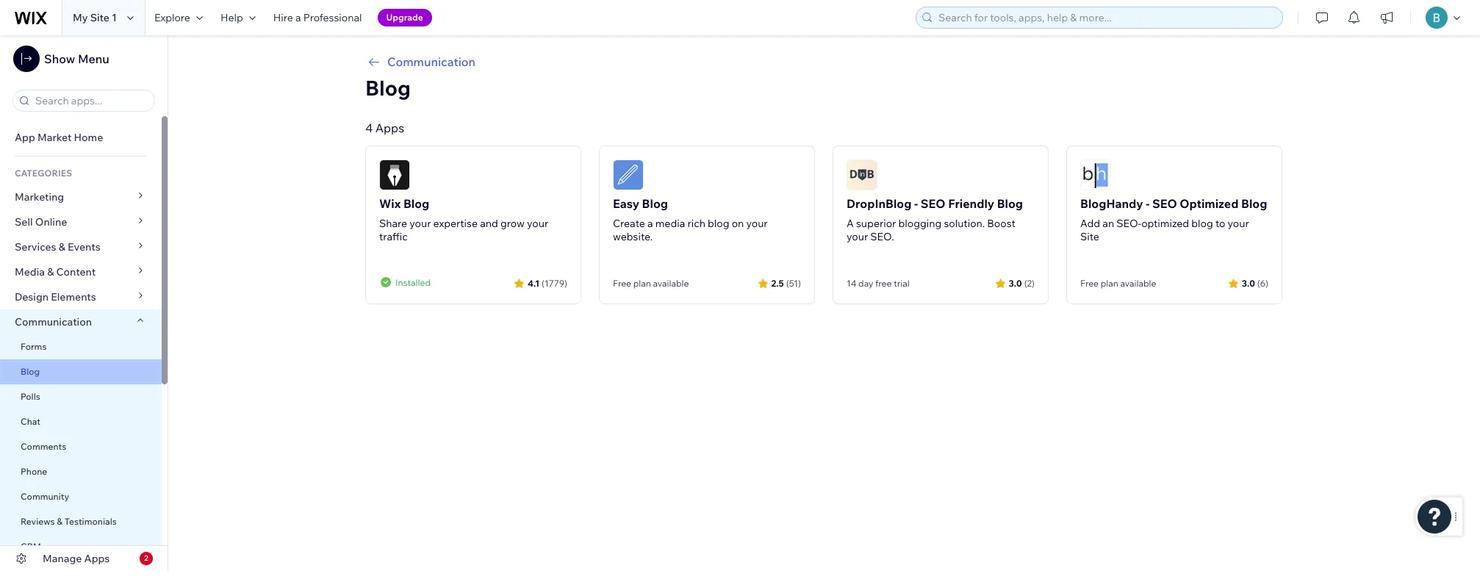 Task type: locate. For each thing, give the bounding box(es) containing it.
plan
[[633, 278, 651, 289], [1101, 278, 1119, 289]]

1 horizontal spatial plan
[[1101, 278, 1119, 289]]

4 apps
[[365, 121, 404, 135]]

1 horizontal spatial available
[[1121, 278, 1157, 289]]

2 available from the left
[[1121, 278, 1157, 289]]

website.
[[613, 230, 653, 243]]

& left events
[[59, 240, 65, 254]]

2 blog from the left
[[1192, 217, 1214, 230]]

1
[[112, 11, 117, 24]]

your inside bloghandy ‑ seo optimized blog add an seo-optimized blog to your site
[[1228, 217, 1250, 230]]

seo inside bloghandy ‑ seo optimized blog add an seo-optimized blog to your site
[[1153, 196, 1178, 211]]

2 3.0 from the left
[[1242, 278, 1256, 289]]

3.0 for bloghandy ‑ seo optimized blog
[[1242, 278, 1256, 289]]

free plan available down the website.
[[613, 278, 689, 289]]

1 vertical spatial a
[[648, 217, 653, 230]]

free down add
[[1081, 278, 1099, 289]]

blog
[[708, 217, 730, 230], [1192, 217, 1214, 230]]

apps for 4 apps
[[376, 121, 404, 135]]

upgrade
[[386, 12, 423, 23]]

manage apps
[[43, 552, 110, 565]]

4
[[365, 121, 373, 135]]

crm
[[21, 541, 41, 552]]

1 vertical spatial communication link
[[0, 310, 162, 335]]

0 horizontal spatial plan
[[633, 278, 651, 289]]

testimonials
[[65, 516, 117, 527]]

2 seo from the left
[[1153, 196, 1178, 211]]

solution.
[[944, 217, 985, 230]]

seo inside dropinblog - seo friendly blog a superior blogging solution. boost your seo.
[[921, 196, 946, 211]]

seo right ‑
[[1153, 196, 1178, 211]]

communication down the upgrade button
[[387, 54, 476, 69]]

4.1 (1779)
[[528, 278, 568, 289]]

Search apps... field
[[31, 90, 150, 111]]

1 horizontal spatial seo
[[1153, 196, 1178, 211]]

1 horizontal spatial blog
[[1192, 217, 1214, 230]]

seo
[[921, 196, 946, 211], [1153, 196, 1178, 211]]

3.0 (2)
[[1009, 278, 1035, 289]]

1 horizontal spatial site
[[1081, 230, 1100, 243]]

1 vertical spatial apps
[[84, 552, 110, 565]]

0 vertical spatial &
[[59, 240, 65, 254]]

communication down design elements
[[15, 315, 94, 329]]

blog
[[365, 75, 411, 101], [404, 196, 430, 211], [642, 196, 668, 211], [997, 196, 1023, 211], [1242, 196, 1268, 211], [21, 366, 40, 377]]

blog inside bloghandy ‑ seo optimized blog add an seo-optimized blog to your site
[[1192, 217, 1214, 230]]

3.0 left (2)
[[1009, 278, 1022, 289]]

14 day free trial
[[847, 278, 910, 289]]

easy blog create a media rich blog on your website.
[[613, 196, 768, 243]]

0 vertical spatial communication link
[[365, 53, 1283, 71]]

media & content
[[15, 265, 96, 279]]

0 horizontal spatial communication link
[[0, 310, 162, 335]]

a inside easy blog create a media rich blog on your website.
[[648, 217, 653, 230]]

community
[[21, 491, 69, 502]]

blog up media
[[642, 196, 668, 211]]

forms
[[21, 341, 47, 352]]

apps inside sidebar element
[[84, 552, 110, 565]]

events
[[68, 240, 101, 254]]

app
[[15, 131, 35, 144]]

manage
[[43, 552, 82, 565]]

plan down the website.
[[633, 278, 651, 289]]

2 free plan available from the left
[[1081, 278, 1157, 289]]

seo-
[[1117, 217, 1142, 230]]

your right to
[[1228, 217, 1250, 230]]

blog up boost
[[997, 196, 1023, 211]]

0 horizontal spatial free plan available
[[613, 278, 689, 289]]

site left "1"
[[90, 11, 109, 24]]

sidebar element
[[0, 35, 168, 571]]

categories
[[15, 168, 72, 179]]

2.5 (51)
[[772, 278, 801, 289]]

blog inside easy blog create a media rich blog on your website.
[[642, 196, 668, 211]]

1 available from the left
[[653, 278, 689, 289]]

bloghandy ‑ seo optimized blog logo image
[[1081, 160, 1112, 190]]

wix
[[379, 196, 401, 211]]

14
[[847, 278, 857, 289]]

elements
[[51, 290, 96, 304]]

chat link
[[0, 409, 162, 434]]

apps right manage
[[84, 552, 110, 565]]

polls
[[21, 391, 40, 402]]

blogging
[[899, 217, 942, 230]]

0 horizontal spatial seo
[[921, 196, 946, 211]]

blog right wix at the top
[[404, 196, 430, 211]]

apps right 4
[[376, 121, 404, 135]]

&
[[59, 240, 65, 254], [47, 265, 54, 279], [57, 516, 63, 527]]

your inside dropinblog - seo friendly blog a superior blogging solution. boost your seo.
[[847, 230, 868, 243]]

3.0 left (6)
[[1242, 278, 1256, 289]]

blog inside dropinblog - seo friendly blog a superior blogging solution. boost your seo.
[[997, 196, 1023, 211]]

blog left to
[[1192, 217, 1214, 230]]

2 plan from the left
[[1101, 278, 1119, 289]]

sell online link
[[0, 210, 162, 235]]

communication
[[387, 54, 476, 69], [15, 315, 94, 329]]

plan down "an"
[[1101, 278, 1119, 289]]

1 blog from the left
[[708, 217, 730, 230]]

-
[[915, 196, 918, 211]]

1 horizontal spatial 3.0
[[1242, 278, 1256, 289]]

available for create
[[653, 278, 689, 289]]

1 3.0 from the left
[[1009, 278, 1022, 289]]

0 horizontal spatial site
[[90, 11, 109, 24]]

0 horizontal spatial free
[[613, 278, 632, 289]]

available down media
[[653, 278, 689, 289]]

& right media
[[47, 265, 54, 279]]

home
[[74, 131, 103, 144]]

3.0 (6)
[[1242, 278, 1269, 289]]

0 horizontal spatial apps
[[84, 552, 110, 565]]

hire a professional
[[273, 11, 362, 24]]

1 free from the left
[[613, 278, 632, 289]]

blog link
[[0, 360, 162, 385]]

0 horizontal spatial available
[[653, 278, 689, 289]]

seo right -
[[921, 196, 946, 211]]

share
[[379, 217, 407, 230]]

your right on
[[747, 217, 768, 230]]

blog inside sidebar element
[[21, 366, 40, 377]]

your left 'seo.'
[[847, 230, 868, 243]]

free plan available
[[613, 278, 689, 289], [1081, 278, 1157, 289]]

1 vertical spatial site
[[1081, 230, 1100, 243]]

1 free plan available from the left
[[613, 278, 689, 289]]

marketing link
[[0, 185, 162, 210]]

reviews & testimonials
[[21, 516, 117, 527]]

a
[[296, 11, 301, 24], [648, 217, 653, 230]]

0 vertical spatial apps
[[376, 121, 404, 135]]

your right the share
[[410, 217, 431, 230]]

add
[[1081, 217, 1101, 230]]

0 horizontal spatial communication
[[15, 315, 94, 329]]

available down seo-
[[1121, 278, 1157, 289]]

1 vertical spatial &
[[47, 265, 54, 279]]

blog up polls
[[21, 366, 40, 377]]

upgrade button
[[378, 9, 432, 26]]

free
[[613, 278, 632, 289], [1081, 278, 1099, 289]]

1 seo from the left
[[921, 196, 946, 211]]

free plan available down "an"
[[1081, 278, 1157, 289]]

3.0 for dropinblog - seo friendly blog
[[1009, 278, 1022, 289]]

2 vertical spatial &
[[57, 516, 63, 527]]

1 horizontal spatial free plan available
[[1081, 278, 1157, 289]]

1 horizontal spatial apps
[[376, 121, 404, 135]]

a right hire
[[296, 11, 301, 24]]

communication inside sidebar element
[[15, 315, 94, 329]]

1 vertical spatial communication
[[15, 315, 94, 329]]

(6)
[[1258, 278, 1269, 289]]

design elements
[[15, 290, 96, 304]]

services & events
[[15, 240, 101, 254]]

apps
[[376, 121, 404, 135], [84, 552, 110, 565]]

1 horizontal spatial free
[[1081, 278, 1099, 289]]

a left media
[[648, 217, 653, 230]]

communication link
[[365, 53, 1283, 71], [0, 310, 162, 335]]

plan for create
[[633, 278, 651, 289]]

reviews
[[21, 516, 55, 527]]

0 vertical spatial site
[[90, 11, 109, 24]]

comments link
[[0, 434, 162, 459]]

2
[[144, 554, 148, 563]]

and
[[480, 217, 498, 230]]

2 free from the left
[[1081, 278, 1099, 289]]

seo for friendly
[[921, 196, 946, 211]]

site left "an"
[[1081, 230, 1100, 243]]

0 horizontal spatial a
[[296, 11, 301, 24]]

free down the website.
[[613, 278, 632, 289]]

your
[[410, 217, 431, 230], [527, 217, 549, 230], [747, 217, 768, 230], [1228, 217, 1250, 230], [847, 230, 868, 243]]

(51)
[[786, 278, 801, 289]]

1 horizontal spatial communication
[[387, 54, 476, 69]]

blog right 'optimized'
[[1242, 196, 1268, 211]]

plan for seo
[[1101, 278, 1119, 289]]

blog left on
[[708, 217, 730, 230]]

available for seo
[[1121, 278, 1157, 289]]

crm link
[[0, 534, 162, 559]]

1 horizontal spatial a
[[648, 217, 653, 230]]

0 horizontal spatial 3.0
[[1009, 278, 1022, 289]]

site
[[90, 11, 109, 24], [1081, 230, 1100, 243]]

your inside easy blog create a media rich blog on your website.
[[747, 217, 768, 230]]

& right reviews
[[57, 516, 63, 527]]

1 plan from the left
[[633, 278, 651, 289]]

0 horizontal spatial blog
[[708, 217, 730, 230]]



Task type: vqa. For each thing, say whether or not it's contained in the screenshot.
the leftmost Site
yes



Task type: describe. For each thing, give the bounding box(es) containing it.
easy
[[613, 196, 640, 211]]

phone link
[[0, 459, 162, 484]]

hire
[[273, 11, 293, 24]]

apps for manage apps
[[84, 552, 110, 565]]

menu
[[78, 51, 109, 66]]

create
[[613, 217, 645, 230]]

0 vertical spatial a
[[296, 11, 301, 24]]

wix blog logo image
[[379, 160, 410, 190]]

your right grow
[[527, 217, 549, 230]]

& for testimonials
[[57, 516, 63, 527]]

traffic
[[379, 230, 408, 243]]

boost
[[988, 217, 1016, 230]]

media
[[656, 217, 685, 230]]

blog inside bloghandy ‑ seo optimized blog add an seo-optimized blog to your site
[[1242, 196, 1268, 211]]

2.5
[[772, 278, 784, 289]]

chat
[[21, 416, 40, 427]]

my site 1
[[73, 11, 117, 24]]

free
[[876, 278, 892, 289]]

seo for optimized
[[1153, 196, 1178, 211]]

free plan available for seo
[[1081, 278, 1157, 289]]

phone
[[21, 466, 47, 477]]

blog up '4 apps'
[[365, 75, 411, 101]]

easy blog logo image
[[613, 160, 644, 190]]

dropinblog - seo friendly blog a superior blogging solution. boost your seo.
[[847, 196, 1023, 243]]

dropinblog
[[847, 196, 912, 211]]

show
[[44, 51, 75, 66]]

free plan available for create
[[613, 278, 689, 289]]

explore
[[154, 11, 190, 24]]

blog inside wix blog share your expertise and grow your traffic
[[404, 196, 430, 211]]

an
[[1103, 217, 1115, 230]]

site inside bloghandy ‑ seo optimized blog add an seo-optimized blog to your site
[[1081, 230, 1100, 243]]

design elements link
[[0, 285, 162, 310]]

rich
[[688, 217, 706, 230]]

market
[[37, 131, 72, 144]]

a
[[847, 217, 854, 230]]

optimized
[[1180, 196, 1239, 211]]

free for easy blog
[[613, 278, 632, 289]]

wix blog share your expertise and grow your traffic
[[379, 196, 549, 243]]

help
[[220, 11, 243, 24]]

app market home link
[[0, 125, 162, 150]]

bloghandy
[[1081, 196, 1144, 211]]

& for events
[[59, 240, 65, 254]]

app market home
[[15, 131, 103, 144]]

help button
[[212, 0, 264, 35]]

community link
[[0, 484, 162, 509]]

0 vertical spatial communication
[[387, 54, 476, 69]]

dropinblog - seo friendly blog logo image
[[847, 160, 878, 190]]

(2)
[[1025, 278, 1035, 289]]

sell
[[15, 215, 33, 229]]

comments
[[21, 441, 66, 452]]

media & content link
[[0, 260, 162, 285]]

grow
[[501, 217, 525, 230]]

(1779)
[[542, 278, 568, 289]]

Search for tools, apps, help & more... field
[[934, 7, 1278, 28]]

optimized
[[1142, 217, 1190, 230]]

polls link
[[0, 385, 162, 409]]

bloghandy ‑ seo optimized blog add an seo-optimized blog to your site
[[1081, 196, 1268, 243]]

show menu button
[[13, 46, 109, 72]]

my
[[73, 11, 88, 24]]

services & events link
[[0, 235, 162, 260]]

friendly
[[949, 196, 995, 211]]

1 horizontal spatial communication link
[[365, 53, 1283, 71]]

seo.
[[871, 230, 895, 243]]

hire a professional link
[[264, 0, 371, 35]]

on
[[732, 217, 744, 230]]

services
[[15, 240, 56, 254]]

blog inside easy blog create a media rich blog on your website.
[[708, 217, 730, 230]]

superior
[[856, 217, 896, 230]]

4.1
[[528, 278, 540, 289]]

professional
[[303, 11, 362, 24]]

content
[[56, 265, 96, 279]]

& for content
[[47, 265, 54, 279]]

installed
[[396, 277, 431, 288]]

expertise
[[433, 217, 478, 230]]

media
[[15, 265, 45, 279]]

reviews & testimonials link
[[0, 509, 162, 534]]

design
[[15, 290, 49, 304]]

free for bloghandy ‑ seo optimized blog
[[1081, 278, 1099, 289]]

sell online
[[15, 215, 67, 229]]

marketing
[[15, 190, 64, 204]]

online
[[35, 215, 67, 229]]

to
[[1216, 217, 1226, 230]]

‑
[[1146, 196, 1150, 211]]

show menu
[[44, 51, 109, 66]]



